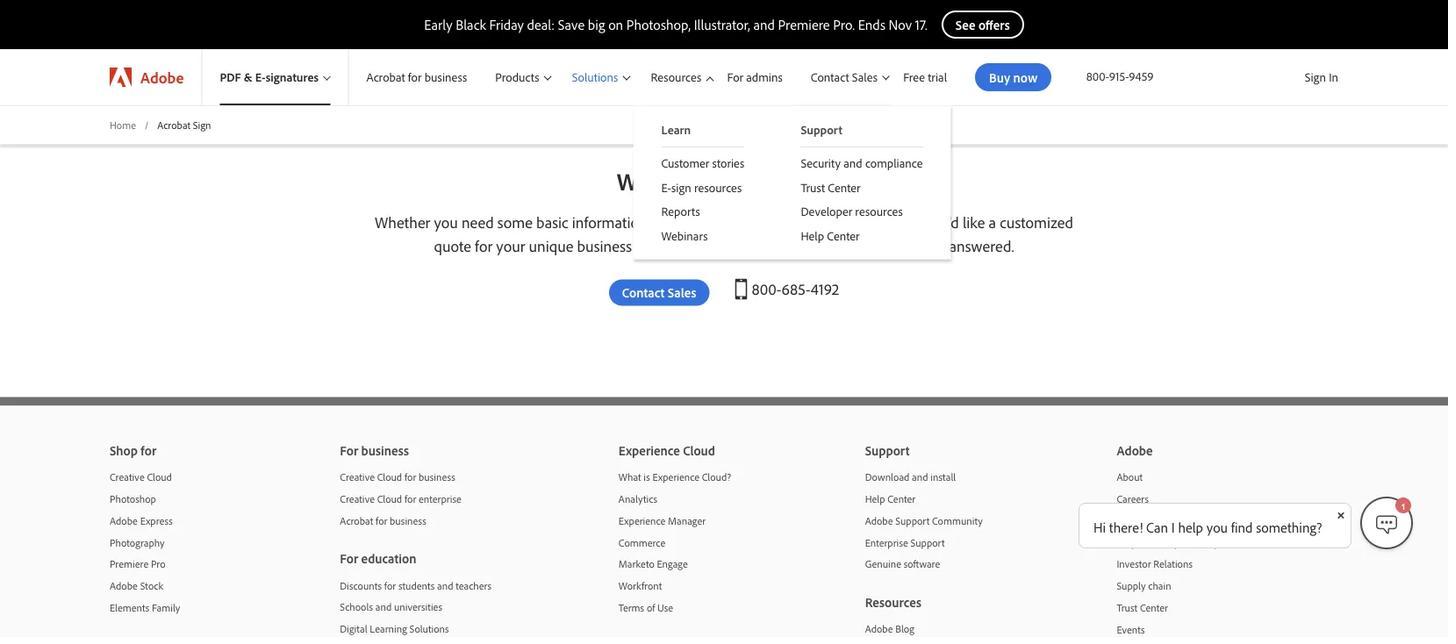 Task type: describe. For each thing, give the bounding box(es) containing it.
4192
[[811, 279, 839, 299]]

express
[[140, 514, 173, 527]]

0 vertical spatial help center link
[[773, 224, 951, 248]]

contact sales link
[[609, 280, 710, 306]]

community
[[932, 514, 983, 527]]

genuine
[[865, 558, 901, 571]]

electronic
[[717, 212, 780, 232]]

about
[[651, 212, 688, 232]]

terms
[[619, 601, 644, 615]]

free trial link
[[893, 49, 958, 105]]

commerce
[[619, 536, 665, 549]]

0 vertical spatial to
[[676, 165, 697, 197]]

newsroom
[[1117, 514, 1164, 527]]

security and compliance link
[[773, 147, 951, 175]]

resources button
[[633, 49, 717, 105]]

center down "developer resources"
[[827, 228, 860, 243]]

learning
[[370, 623, 407, 636]]

acrobat for acrobat for business
[[366, 70, 405, 85]]

sales for contact sales "popup button"
[[852, 69, 878, 84]]

2 your from the left
[[851, 236, 880, 256]]

premiere inside creative cloud photoshop adobe express photography premiere pro adobe stock elements family
[[110, 558, 149, 571]]

events link
[[1117, 619, 1338, 637]]

0 vertical spatial experience
[[653, 471, 700, 484]]

acrobat sign
[[157, 118, 211, 131]]

1 horizontal spatial you
[[800, 236, 824, 256]]

developer resources link
[[773, 199, 951, 224]]

and inside download and install help center adobe support community enterprise support genuine software
[[912, 471, 928, 484]]

elements family link
[[110, 597, 326, 630]]

need
[[462, 212, 494, 232]]

save
[[558, 16, 585, 33]]

800-915-9459
[[1086, 68, 1154, 84]]

creative cloud for enterprise link
[[340, 489, 612, 510]]

digital
[[340, 623, 367, 636]]

adobe blog
[[865, 623, 915, 636]]

stock
[[140, 580, 163, 593]]

download and install link
[[865, 467, 1103, 489]]

about link
[[1117, 467, 1338, 489]]

webinars
[[661, 228, 708, 243]]

signatures
[[266, 70, 319, 85]]

supply chain link
[[1117, 576, 1338, 597]]

or
[[908, 212, 921, 232]]

0 vertical spatial resources
[[694, 180, 742, 195]]

e-sign resources
[[661, 180, 742, 195]]

1 button
[[1360, 497, 1413, 549]]

teachers
[[456, 579, 492, 592]]

developer resources
[[801, 204, 903, 219]]

pdf
[[220, 70, 241, 85]]

sign in
[[1305, 69, 1338, 85]]

adobe inside download and install help center adobe support community enterprise support genuine software
[[865, 514, 893, 527]]

solutions inside popup button
[[572, 70, 618, 85]]

1 vertical spatial experience
[[619, 514, 666, 527]]

compliance
[[865, 155, 923, 171]]

whether you need some basic information about our electronic signature solutions or you'd like a customized quote for your unique business needs, we're here to help you get your questions answered.
[[375, 212, 1073, 256]]

here
[[719, 236, 747, 256]]

1
[[1401, 502, 1406, 511]]

solutions
[[846, 212, 904, 232]]

nov
[[889, 16, 912, 33]]

we're
[[681, 236, 715, 256]]

photoshop link
[[110, 489, 326, 510]]

customer
[[661, 155, 709, 171]]

solutions button
[[554, 49, 633, 105]]

some
[[498, 212, 533, 232]]

security
[[801, 155, 841, 171]]

stories
[[712, 155, 745, 171]]

free trial
[[903, 70, 947, 85]]

needs,
[[636, 236, 677, 256]]

1 horizontal spatial help
[[1178, 519, 1203, 536]]

early black friday deal: save big on photoshop, illustrator, and premiere pro. ends nov 17.
[[424, 16, 927, 33]]

deal:
[[527, 16, 555, 33]]

of
[[647, 601, 655, 615]]

blog
[[896, 623, 915, 636]]

915-
[[1109, 68, 1129, 84]]

supply
[[1117, 580, 1146, 593]]

pro.
[[833, 16, 855, 33]]

adobe stock link
[[110, 576, 326, 597]]

contact for contact sales "popup button"
[[811, 69, 849, 84]]

contact for contact sales link
[[622, 284, 665, 301]]

download and install help center adobe support community enterprise support genuine software
[[865, 471, 983, 571]]

basic
[[536, 212, 568, 232]]

help inside download and install help center adobe support community enterprise support genuine software
[[865, 493, 885, 506]]

enterprise
[[419, 493, 462, 506]]

want to know more?
[[617, 165, 831, 197]]

what
[[619, 471, 641, 484]]

800-915-9459 link
[[1086, 68, 1154, 84]]

center inside download and install help center adobe support community enterprise support genuine software
[[888, 493, 916, 506]]

customer stories
[[661, 155, 745, 171]]

0 horizontal spatial help
[[801, 228, 824, 243]]

digital learning solutions link
[[340, 619, 612, 637]]

products
[[495, 70, 539, 85]]

corporate responsibility link
[[1117, 532, 1338, 554]]

sales for contact sales link
[[668, 284, 696, 301]]

business down early
[[425, 70, 467, 85]]

black
[[456, 16, 486, 33]]

ends
[[858, 16, 886, 33]]

800- for 915-
[[1086, 68, 1109, 84]]

something?
[[1256, 519, 1322, 536]]

enterprise
[[865, 536, 908, 549]]

business down the enterprise
[[390, 514, 426, 527]]

download
[[865, 471, 910, 484]]

trust center
[[801, 180, 861, 195]]

e- inside e-sign resources link
[[661, 180, 671, 195]]

help center
[[801, 228, 860, 243]]

business up the enterprise
[[419, 471, 455, 484]]

business inside whether you need some basic information about our electronic signature solutions or you'd like a customized quote for your unique business needs, we're here to help you get your questions answered.
[[577, 236, 632, 256]]

cloud for photoshop
[[147, 471, 172, 484]]

enterprise support link
[[865, 532, 1103, 554]]

trust inside "about careers newsroom corporate responsibility investor relations supply chain trust center events"
[[1117, 601, 1138, 615]]

1 vertical spatial acrobat for business link
[[340, 510, 612, 532]]

creative cloud for business creative cloud for enterprise acrobat for business
[[340, 471, 462, 527]]

like
[[963, 212, 985, 232]]

for inside whether you need some basic information about our electronic signature solutions or you'd like a customized quote for your unique business needs, we're here to help you get your questions answered.
[[475, 236, 492, 256]]

friday
[[489, 16, 524, 33]]



Task type: locate. For each thing, give the bounding box(es) containing it.
and inside security and compliance link
[[844, 155, 862, 171]]

0 horizontal spatial 800-
[[752, 279, 782, 299]]

quote
[[434, 236, 471, 256]]

photoshop,
[[627, 16, 691, 33]]

1 horizontal spatial premiere
[[778, 16, 830, 33]]

contact down pro.
[[811, 69, 849, 84]]

software
[[904, 558, 940, 571]]

on
[[608, 16, 623, 33]]

unique
[[529, 236, 573, 256]]

acrobat for business
[[366, 70, 467, 85]]

2 vertical spatial support
[[911, 536, 945, 549]]

elements
[[110, 601, 149, 615]]

reports
[[661, 204, 700, 219]]

premiere
[[778, 16, 830, 33], [110, 558, 149, 571]]

get
[[827, 236, 847, 256]]

what is experience cloud? link
[[619, 467, 851, 489]]

9459
[[1129, 68, 1154, 84]]

install
[[931, 471, 956, 484]]

investor relations link
[[1117, 554, 1338, 576]]

sign inside button
[[1305, 69, 1326, 85]]

adobe left blog on the bottom of the page
[[865, 623, 893, 636]]

experience up 'commerce'
[[619, 514, 666, 527]]

workfront link
[[619, 576, 851, 597]]

help center link up community on the bottom of the page
[[865, 489, 1103, 510]]

1 vertical spatial sales
[[668, 284, 696, 301]]

creative
[[110, 471, 145, 484], [340, 471, 375, 484], [340, 493, 375, 506]]

experience manager link
[[619, 510, 851, 532]]

help center link
[[773, 224, 951, 248], [865, 489, 1103, 510]]

0 horizontal spatial solutions
[[409, 623, 449, 636]]

800- left the 4192 on the right of page
[[752, 279, 782, 299]]

17.
[[915, 16, 927, 33]]

contact inside "popup button"
[[811, 69, 849, 84]]

0 horizontal spatial trust center link
[[773, 175, 951, 199]]

&
[[244, 70, 252, 85]]

find
[[1231, 519, 1253, 536]]

trust up the events
[[1117, 601, 1138, 615]]

1 vertical spatial trust center link
[[1117, 597, 1338, 619]]

home link
[[110, 118, 136, 132]]

resources
[[694, 180, 742, 195], [855, 204, 903, 219]]

685-
[[782, 279, 811, 299]]

our
[[692, 212, 714, 232]]

you down signature
[[800, 236, 824, 256]]

contact sales for contact sales "popup button"
[[811, 69, 878, 84]]

0 vertical spatial e-
[[255, 70, 266, 85]]

sales down we're
[[668, 284, 696, 301]]

solutions down universities
[[409, 623, 449, 636]]

marketo
[[619, 558, 655, 571]]

help down the download
[[865, 493, 885, 506]]

solutions down big
[[572, 70, 618, 85]]

2 vertical spatial you
[[1207, 519, 1228, 536]]

1 vertical spatial premiere
[[110, 558, 149, 571]]

security and compliance
[[801, 155, 923, 171]]

to inside whether you need some basic information about our electronic signature solutions or you'd like a customized quote for your unique business needs, we're here to help you get your questions answered.
[[751, 236, 764, 256]]

and right illustrator,
[[753, 16, 775, 33]]

and
[[753, 16, 775, 33], [844, 155, 862, 171], [912, 471, 928, 484], [437, 579, 453, 592], [375, 601, 392, 614]]

schools
[[340, 601, 373, 614]]

0 horizontal spatial sales
[[668, 284, 696, 301]]

support up enterprise
[[896, 514, 930, 527]]

help
[[768, 236, 796, 256], [1178, 519, 1203, 536]]

1 horizontal spatial your
[[851, 236, 880, 256]]

adobe down photoshop
[[110, 514, 138, 527]]

0 vertical spatial premiere
[[778, 16, 830, 33]]

resources
[[651, 70, 701, 85]]

e- up reports
[[661, 180, 671, 195]]

help center link down "developer resources"
[[773, 224, 951, 248]]

center up "developer resources"
[[828, 180, 861, 195]]

0 vertical spatial acrobat for business link
[[349, 49, 478, 105]]

what is experience cloud? analytics experience manager commerce marketo engage workfront terms of use
[[619, 471, 731, 615]]

you up the quote
[[434, 212, 458, 232]]

creative for creative cloud for business creative cloud for enterprise acrobat for business
[[340, 471, 375, 484]]

e-
[[255, 70, 266, 85], [661, 180, 671, 195]]

1 horizontal spatial contact
[[811, 69, 849, 84]]

1 horizontal spatial sales
[[852, 69, 878, 84]]

1 horizontal spatial help
[[865, 493, 885, 506]]

sign down adobe link
[[193, 118, 211, 131]]

acrobat for business link down the enterprise
[[340, 510, 612, 532]]

students
[[398, 579, 435, 592]]

trust center link
[[773, 175, 951, 199], [1117, 597, 1338, 619]]

1 your from the left
[[496, 236, 525, 256]]

reports link
[[633, 199, 773, 224]]

newsroom link
[[1117, 510, 1338, 532]]

experience right 'is' on the left bottom of page
[[653, 471, 700, 484]]

cloud for for
[[377, 471, 402, 484]]

adobe inside adobe blog link
[[865, 623, 893, 636]]

0 horizontal spatial contact sales
[[622, 284, 696, 301]]

your down some
[[496, 236, 525, 256]]

1 vertical spatial trust
[[1117, 601, 1138, 615]]

0 horizontal spatial contact
[[622, 284, 665, 301]]

engage
[[657, 558, 688, 571]]

0 vertical spatial contact
[[811, 69, 849, 84]]

contact sales for contact sales link
[[622, 284, 696, 301]]

1 horizontal spatial 800-
[[1086, 68, 1109, 84]]

0 horizontal spatial e-
[[255, 70, 266, 85]]

0 vertical spatial sign
[[1305, 69, 1326, 85]]

creative for creative cloud photoshop adobe express photography premiere pro adobe stock elements family
[[110, 471, 145, 484]]

premiere down photography
[[110, 558, 149, 571]]

for inside 'discounts for students and teachers schools and universities digital learning solutions'
[[384, 579, 396, 592]]

contact sales inside "popup button"
[[811, 69, 878, 84]]

for admins link
[[717, 49, 793, 105]]

trust down security
[[801, 180, 825, 195]]

1 vertical spatial e-
[[661, 180, 671, 195]]

center down 'chain'
[[1140, 601, 1168, 615]]

center inside 'link'
[[828, 180, 861, 195]]

in
[[1329, 69, 1338, 85]]

1 horizontal spatial solutions
[[572, 70, 618, 85]]

1 vertical spatial 800-
[[752, 279, 782, 299]]

1 vertical spatial acrobat
[[157, 118, 190, 131]]

0 horizontal spatial premiere
[[110, 558, 149, 571]]

illustrator,
[[694, 16, 750, 33]]

2 vertical spatial acrobat
[[340, 514, 373, 527]]

analytics link
[[619, 489, 851, 510]]

adobe inside adobe link
[[140, 67, 184, 87]]

0 vertical spatial support
[[801, 122, 842, 137]]

corporate
[[1117, 536, 1159, 549]]

about
[[1117, 471, 1143, 484]]

center inside "about careers newsroom corporate responsibility investor relations supply chain trust center events"
[[1140, 601, 1168, 615]]

acrobat for business link down early
[[349, 49, 478, 105]]

pro
[[151, 558, 166, 571]]

0 vertical spatial acrobat
[[366, 70, 405, 85]]

and right security
[[844, 155, 862, 171]]

trust
[[801, 180, 825, 195], [1117, 601, 1138, 615]]

business
[[425, 70, 467, 85], [577, 236, 632, 256], [419, 471, 455, 484], [390, 514, 426, 527]]

workfront
[[619, 580, 662, 593]]

0 vertical spatial contact sales
[[811, 69, 878, 84]]

1 horizontal spatial resources
[[855, 204, 903, 219]]

0 vertical spatial trust center link
[[773, 175, 951, 199]]

1 vertical spatial contact
[[622, 284, 665, 301]]

800- left 9459
[[1086, 68, 1109, 84]]

trust center link down security and compliance
[[773, 175, 951, 199]]

support up 'software'
[[911, 536, 945, 549]]

creative inside creative cloud photoshop adobe express photography premiere pro adobe stock elements family
[[110, 471, 145, 484]]

sales left free
[[852, 69, 878, 84]]

your
[[496, 236, 525, 256], [851, 236, 880, 256]]

1 vertical spatial to
[[751, 236, 764, 256]]

1 vertical spatial contact sales
[[622, 284, 696, 301]]

analytics
[[619, 493, 657, 506]]

and up the learning
[[375, 601, 392, 614]]

help inside whether you need some basic information about our electronic signature solutions or you'd like a customized quote for your unique business needs, we're here to help you get your questions answered.
[[768, 236, 796, 256]]

acrobat inside creative cloud for business creative cloud for enterprise acrobat for business
[[340, 514, 373, 527]]

learn
[[661, 122, 691, 137]]

resources inside "link"
[[855, 204, 903, 219]]

cloud
[[147, 471, 172, 484], [377, 471, 402, 484], [377, 493, 402, 506]]

sign in button
[[1301, 62, 1342, 92]]

0 vertical spatial help
[[801, 228, 824, 243]]

help down signature
[[768, 236, 796, 256]]

answered.
[[949, 236, 1014, 256]]

you left find
[[1207, 519, 1228, 536]]

business down information
[[577, 236, 632, 256]]

contact sales down needs,
[[622, 284, 696, 301]]

is
[[644, 471, 650, 484]]

1 horizontal spatial to
[[751, 236, 764, 256]]

center
[[828, 180, 861, 195], [827, 228, 860, 243], [888, 493, 916, 506], [1140, 601, 1168, 615]]

manager
[[668, 514, 706, 527]]

sales inside "popup button"
[[852, 69, 878, 84]]

about careers newsroom corporate responsibility investor relations supply chain trust center events
[[1117, 471, 1219, 636]]

1 horizontal spatial contact sales
[[811, 69, 878, 84]]

0 horizontal spatial to
[[676, 165, 697, 197]]

help right i
[[1178, 519, 1203, 536]]

pdf & e-signatures button
[[202, 49, 348, 105]]

0 horizontal spatial resources
[[694, 180, 742, 195]]

creative cloud for business link
[[340, 467, 612, 489]]

0 vertical spatial 800-
[[1086, 68, 1109, 84]]

e- right &
[[255, 70, 266, 85]]

0 horizontal spatial you
[[434, 212, 458, 232]]

0 horizontal spatial your
[[496, 236, 525, 256]]

1 horizontal spatial trust
[[1117, 601, 1138, 615]]

1 vertical spatial you
[[800, 236, 824, 256]]

center down the download
[[888, 493, 916, 506]]

1 horizontal spatial e-
[[661, 180, 671, 195]]

2 horizontal spatial you
[[1207, 519, 1228, 536]]

questions
[[884, 236, 946, 256]]

your down solutions
[[851, 236, 880, 256]]

0 horizontal spatial sign
[[193, 118, 211, 131]]

for
[[727, 70, 743, 85]]

acrobat for business link
[[349, 49, 478, 105], [340, 510, 612, 532]]

trust inside trust center 'link'
[[801, 180, 825, 195]]

0 vertical spatial help
[[768, 236, 796, 256]]

discounts for students and teachers link
[[340, 575, 612, 597]]

e- inside the pdf & e-signatures popup button
[[255, 70, 266, 85]]

creative cloud photoshop adobe express photography premiere pro adobe stock elements family
[[110, 471, 180, 615]]

1 vertical spatial resources
[[855, 204, 903, 219]]

discounts
[[340, 579, 382, 592]]

1 vertical spatial help
[[865, 493, 885, 506]]

1 horizontal spatial sign
[[1305, 69, 1326, 85]]

acrobat for acrobat sign
[[157, 118, 190, 131]]

schools and universities link
[[340, 597, 612, 619]]

support up security
[[801, 122, 842, 137]]

marketo engage link
[[619, 554, 851, 576]]

admins
[[746, 70, 783, 85]]

resources down stories
[[694, 180, 742, 195]]

0 horizontal spatial help
[[768, 236, 796, 256]]

1 horizontal spatial trust center link
[[1117, 597, 1338, 619]]

adobe up acrobat sign
[[140, 67, 184, 87]]

0 vertical spatial sales
[[852, 69, 878, 84]]

help left get
[[801, 228, 824, 243]]

0 horizontal spatial trust
[[801, 180, 825, 195]]

premiere left pro.
[[778, 16, 830, 33]]

0 vertical spatial trust
[[801, 180, 825, 195]]

1 vertical spatial help center link
[[865, 489, 1103, 510]]

more?
[[766, 165, 831, 197]]

1 vertical spatial sign
[[193, 118, 211, 131]]

800- for 685-
[[752, 279, 782, 299]]

1 vertical spatial help
[[1178, 519, 1203, 536]]

customized
[[1000, 212, 1073, 232]]

experience
[[653, 471, 700, 484], [619, 514, 666, 527]]

resources left or
[[855, 204, 903, 219]]

cloud inside creative cloud photoshop adobe express photography premiere pro adobe stock elements family
[[147, 471, 172, 484]]

solutions inside 'discounts for students and teachers schools and universities digital learning solutions'
[[409, 623, 449, 636]]

contact sales down pro.
[[811, 69, 878, 84]]

adobe
[[140, 67, 184, 87], [110, 514, 138, 527], [865, 514, 893, 527], [110, 580, 138, 593], [865, 623, 893, 636]]

0 vertical spatial solutions
[[572, 70, 618, 85]]

adobe up enterprise
[[865, 514, 893, 527]]

adobe up elements
[[110, 580, 138, 593]]

pdf & e-signatures
[[220, 70, 319, 85]]

1 vertical spatial support
[[896, 514, 930, 527]]

and left teachers
[[437, 579, 453, 592]]

1 vertical spatial solutions
[[409, 623, 449, 636]]

contact down needs,
[[622, 284, 665, 301]]

and left install
[[912, 471, 928, 484]]

trust center link down investor relations link
[[1117, 597, 1338, 619]]

know
[[703, 165, 760, 197]]

sign left in
[[1305, 69, 1326, 85]]

acrobat
[[366, 70, 405, 85], [157, 118, 190, 131], [340, 514, 373, 527]]

terms of use link
[[619, 597, 851, 619]]

you
[[434, 212, 458, 232], [800, 236, 824, 256], [1207, 519, 1228, 536]]

a
[[989, 212, 996, 232]]

0 vertical spatial you
[[434, 212, 458, 232]]

photoshop
[[110, 493, 156, 506]]



Task type: vqa. For each thing, say whether or not it's contained in the screenshot.
the bottommost 'and'
no



